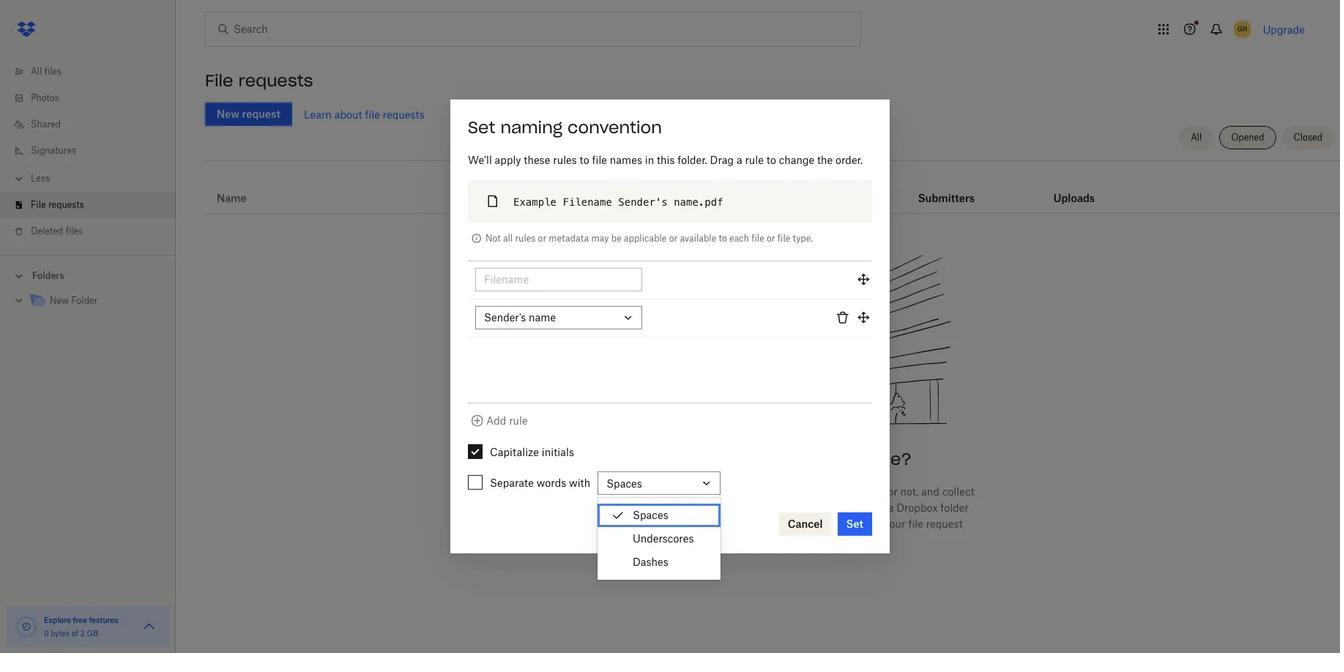 Task type: locate. For each thing, give the bounding box(es) containing it.
folder.
[[678, 154, 708, 166]]

from up have
[[777, 449, 817, 470]]

your up choose.
[[617, 502, 638, 515]]

add rule
[[487, 415, 528, 427]]

these
[[524, 154, 551, 166]]

explore
[[44, 616, 71, 625]]

0 vertical spatial be
[[612, 233, 622, 244]]

0 vertical spatial rule
[[745, 154, 764, 166]]

those
[[783, 518, 810, 531]]

1 horizontal spatial in
[[645, 154, 654, 166]]

1 horizontal spatial files
[[66, 226, 83, 237]]

1 horizontal spatial from
[[777, 449, 817, 470]]

file left request
[[909, 518, 924, 531]]

from for anyone,
[[637, 486, 660, 498]]

a right into
[[889, 502, 894, 515]]

0 vertical spatial spaces
[[607, 477, 642, 490]]

file requests up deleted files
[[31, 199, 84, 210]]

separate
[[490, 477, 534, 490]]

0 vertical spatial a
[[737, 154, 743, 166]]

files inside request files from anyone, whether they have a dropbox account or not, and collect them in your dropbox. files will be automatically organized into a dropbox folder you choose. your privacy is important, so those who upload to your file request cannot access your dropbox account.
[[614, 486, 634, 498]]

be inside request files from anyone, whether they have a dropbox account or not, and collect them in your dropbox. files will be automatically organized into a dropbox folder you choose. your privacy is important, so those who upload to your file request cannot access your dropbox account.
[[733, 502, 745, 515]]

column header
[[715, 172, 803, 207], [919, 172, 977, 207], [1054, 172, 1113, 207]]

rule right the 'drag'
[[745, 154, 764, 166]]

0
[[44, 629, 49, 638]]

rules
[[553, 154, 577, 166], [515, 233, 536, 244]]

upgrade link
[[1264, 23, 1306, 36]]

1 horizontal spatial all
[[1192, 132, 1203, 143]]

0 vertical spatial your
[[617, 502, 638, 515]]

0 horizontal spatial from
[[637, 486, 660, 498]]

drag
[[710, 154, 734, 166]]

1 horizontal spatial rule
[[745, 154, 764, 166]]

upgrade
[[1264, 23, 1306, 36]]

1 vertical spatial spaces
[[633, 509, 669, 522]]

2 vertical spatial requests
[[48, 199, 84, 210]]

1 horizontal spatial a
[[794, 486, 800, 498]]

1 column header from the left
[[715, 172, 803, 207]]

less
[[31, 173, 50, 184]]

0 vertical spatial requests
[[238, 70, 313, 91]]

to down into
[[872, 518, 882, 531]]

1 vertical spatial rules
[[515, 233, 536, 244]]

all up photos in the top of the page
[[31, 66, 42, 77]]

0 horizontal spatial your
[[617, 502, 638, 515]]

0 horizontal spatial rule
[[509, 415, 528, 427]]

Spaces button
[[598, 472, 721, 495]]

be up important,
[[733, 502, 745, 515]]

to left change
[[767, 154, 777, 166]]

to down set naming convention
[[580, 154, 590, 166]]

0 horizontal spatial a
[[737, 154, 743, 166]]

in inside request files from anyone, whether they have a dropbox account or not, and collect them in your dropbox. files will be automatically organized into a dropbox folder you choose. your privacy is important, so those who upload to your file request cannot access your dropbox account.
[[605, 502, 614, 515]]

file requests up learn
[[205, 70, 313, 91]]

0 vertical spatial rules
[[553, 154, 577, 166]]

spaces
[[607, 477, 642, 490], [633, 509, 669, 522]]

requests inside list item
[[48, 199, 84, 210]]

is
[[705, 518, 713, 531]]

2 horizontal spatial a
[[889, 502, 894, 515]]

deleted files
[[31, 226, 83, 237]]

0 horizontal spatial requests
[[48, 199, 84, 210]]

1 vertical spatial requests
[[383, 108, 425, 121]]

less image
[[12, 171, 26, 186]]

all files
[[31, 66, 62, 77]]

all left opened
[[1192, 132, 1203, 143]]

1 vertical spatial be
[[733, 502, 745, 515]]

1 vertical spatial from
[[637, 486, 660, 498]]

2 horizontal spatial files
[[614, 486, 634, 498]]

row
[[205, 166, 1341, 214]]

to
[[580, 154, 590, 166], [767, 154, 777, 166], [719, 233, 727, 244], [872, 518, 882, 531]]

1 vertical spatial dropbox
[[897, 502, 938, 515]]

file requests list item
[[0, 192, 176, 218]]

2 vertical spatial files
[[614, 486, 634, 498]]

0 vertical spatial from
[[777, 449, 817, 470]]

or left available
[[669, 233, 678, 244]]

choose.
[[603, 518, 640, 531]]

0 vertical spatial all
[[31, 66, 42, 77]]

available
[[680, 233, 717, 244]]

new folder
[[50, 295, 98, 306]]

0 vertical spatial file
[[205, 70, 233, 91]]

0 horizontal spatial column header
[[715, 172, 803, 207]]

list box containing spaces
[[598, 504, 721, 574]]

who
[[813, 518, 834, 531]]

not
[[486, 233, 501, 244]]

be right may
[[612, 233, 622, 244]]

2 vertical spatial a
[[889, 502, 894, 515]]

this
[[657, 154, 675, 166]]

file right each
[[752, 233, 765, 244]]

0 horizontal spatial in
[[605, 502, 614, 515]]

files up photos in the top of the page
[[44, 66, 62, 77]]

1 vertical spatial file
[[31, 199, 46, 210]]

closed
[[1294, 132, 1323, 143]]

new folder link
[[29, 292, 164, 311]]

to inside request files from anyone, whether they have a dropbox account or not, and collect them in your dropbox. files will be automatically organized into a dropbox folder you choose. your privacy is important, so those who upload to your file request cannot access your dropbox account.
[[872, 518, 882, 531]]

1 vertical spatial all
[[1192, 132, 1203, 143]]

a right the 'drag'
[[737, 154, 743, 166]]

requests right about
[[383, 108, 425, 121]]

or
[[538, 233, 547, 244], [669, 233, 678, 244], [767, 233, 776, 244], [888, 486, 898, 498]]

list box
[[598, 504, 721, 574]]

spaces down need
[[607, 477, 642, 490]]

0 horizontal spatial all
[[31, 66, 42, 77]]

from for someone?
[[777, 449, 817, 470]]

all for all files
[[31, 66, 42, 77]]

from inside request files from anyone, whether they have a dropbox account or not, and collect them in your dropbox. files will be automatically organized into a dropbox folder you choose. your privacy is important, so those who upload to your file request cannot access your dropbox account.
[[637, 486, 660, 498]]

capitalize
[[490, 446, 539, 459]]

or inside request files from anyone, whether they have a dropbox account or not, and collect them in your dropbox. files will be automatically organized into a dropbox folder you choose. your privacy is important, so those who upload to your file request cannot access your dropbox account.
[[888, 486, 898, 498]]

1 vertical spatial your
[[885, 518, 906, 531]]

from
[[777, 449, 817, 470], [637, 486, 660, 498]]

all
[[31, 66, 42, 77], [1192, 132, 1203, 143]]

your down into
[[885, 518, 906, 531]]

they
[[745, 486, 766, 498]]

in
[[645, 154, 654, 166], [605, 502, 614, 515]]

photos link
[[12, 85, 176, 111]]

1 horizontal spatial your
[[754, 534, 775, 547]]

0 horizontal spatial rules
[[515, 233, 536, 244]]

someone?
[[822, 449, 912, 470]]

0 horizontal spatial file requests
[[31, 199, 84, 210]]

requests
[[238, 70, 313, 91], [383, 108, 425, 121], [48, 199, 84, 210]]

2 horizontal spatial your
[[885, 518, 906, 531]]

1 vertical spatial files
[[66, 226, 83, 237]]

1 vertical spatial in
[[605, 502, 614, 515]]

1 vertical spatial rule
[[509, 415, 528, 427]]

shared link
[[12, 111, 176, 138]]

words
[[537, 477, 567, 490]]

file requests link
[[12, 192, 176, 218]]

2 horizontal spatial column header
[[1054, 172, 1113, 207]]

to left each
[[719, 233, 727, 244]]

underscores
[[633, 533, 694, 545]]

spaces up underscores
[[633, 509, 669, 522]]

rule inside button
[[509, 415, 528, 427]]

set naming convention
[[468, 117, 662, 138]]

important,
[[716, 518, 767, 531]]

rule right add
[[509, 415, 528, 427]]

0 horizontal spatial files
[[44, 66, 62, 77]]

account
[[847, 486, 885, 498]]

created
[[512, 192, 552, 204]]

spaces inside option
[[633, 509, 669, 522]]

a
[[737, 154, 743, 166], [794, 486, 800, 498], [889, 502, 894, 515]]

your down "so"
[[754, 534, 775, 547]]

requests up deleted files
[[48, 199, 84, 210]]

0 vertical spatial file requests
[[205, 70, 313, 91]]

your
[[617, 502, 638, 515], [885, 518, 906, 531], [754, 534, 775, 547]]

file
[[365, 108, 380, 121], [592, 154, 607, 166], [752, 233, 765, 244], [778, 233, 791, 244], [909, 518, 924, 531]]

order.
[[836, 154, 863, 166]]

1 horizontal spatial be
[[733, 502, 745, 515]]

dropbox down not, on the bottom right of page
[[897, 502, 938, 515]]

so
[[770, 518, 781, 531]]

apply
[[495, 154, 521, 166]]

rules right all
[[515, 233, 536, 244]]

we'll apply these rules to file names in this folder. drag a rule to change the order.
[[468, 154, 863, 166]]

automatically
[[748, 502, 813, 515]]

all inside button
[[1192, 132, 1203, 143]]

access
[[718, 534, 751, 547]]

from up dropbox.
[[637, 486, 660, 498]]

Filename text field
[[484, 272, 634, 288]]

0 horizontal spatial be
[[612, 233, 622, 244]]

not all rules or metadata may be applicable or available to each file or file type.
[[486, 233, 814, 244]]

files right deleted
[[66, 226, 83, 237]]

list
[[0, 50, 176, 255]]

in left this at top
[[645, 154, 654, 166]]

dropbox up organized
[[803, 486, 844, 498]]

created button
[[512, 190, 552, 207]]

all
[[503, 233, 513, 244]]

requests up learn
[[238, 70, 313, 91]]

quota usage element
[[15, 615, 38, 639]]

dropbox down those
[[778, 534, 819, 547]]

closed button
[[1283, 126, 1335, 149]]

0 vertical spatial files
[[44, 66, 62, 77]]

1 vertical spatial file requests
[[31, 199, 84, 210]]

signatures link
[[12, 138, 176, 164]]

spaces inside button
[[607, 477, 642, 490]]

change
[[779, 154, 815, 166]]

file
[[205, 70, 233, 91], [31, 199, 46, 210]]

0 vertical spatial in
[[645, 154, 654, 166]]

or left not, on the bottom right of page
[[888, 486, 898, 498]]

need
[[634, 449, 678, 470]]

row containing name
[[205, 166, 1341, 214]]

something
[[683, 449, 772, 470]]

rules right these
[[553, 154, 577, 166]]

in right them at bottom
[[605, 502, 614, 515]]

into
[[867, 502, 886, 515]]

1 horizontal spatial column header
[[919, 172, 977, 207]]

files up choose.
[[614, 486, 634, 498]]

a right have
[[794, 486, 800, 498]]

gb
[[87, 629, 98, 638]]

set
[[468, 117, 496, 138]]

need something from someone?
[[634, 449, 912, 470]]

files
[[44, 66, 62, 77], [66, 226, 83, 237], [614, 486, 634, 498]]

signatures
[[31, 145, 76, 156]]

0 horizontal spatial file
[[31, 199, 46, 210]]

filename
[[563, 196, 612, 208]]



Task type: vqa. For each thing, say whether or not it's contained in the screenshot.
"BN" button
no



Task type: describe. For each thing, give the bounding box(es) containing it.
you
[[583, 518, 600, 531]]

example
[[514, 196, 557, 208]]

convention
[[568, 117, 662, 138]]

whether
[[702, 486, 742, 498]]

privacy
[[667, 518, 702, 531]]

example filename sender's name.pdf
[[514, 196, 724, 208]]

folder
[[71, 295, 98, 306]]

2 column header from the left
[[919, 172, 977, 207]]

anyone,
[[662, 486, 699, 498]]

capitalize initials
[[490, 446, 574, 459]]

new
[[50, 295, 69, 306]]

deleted files link
[[12, 218, 176, 245]]

folders
[[32, 270, 64, 281]]

be inside set naming convention dialog
[[612, 233, 622, 244]]

1 horizontal spatial rules
[[553, 154, 577, 166]]

them
[[577, 502, 602, 515]]

folders button
[[0, 265, 176, 286]]

file inside list item
[[31, 199, 46, 210]]

not,
[[901, 486, 919, 498]]

file left names
[[592, 154, 607, 166]]

collect
[[943, 486, 975, 498]]

sender's
[[619, 196, 668, 208]]

bytes
[[51, 629, 70, 638]]

file right about
[[365, 108, 380, 121]]

applicable
[[624, 233, 667, 244]]

1 horizontal spatial file requests
[[205, 70, 313, 91]]

explore free features 0 bytes of 2 gb
[[44, 616, 119, 638]]

initials
[[542, 446, 574, 459]]

your
[[643, 518, 665, 531]]

learn
[[304, 108, 332, 121]]

of
[[72, 629, 78, 638]]

each
[[730, 233, 750, 244]]

1 vertical spatial a
[[794, 486, 800, 498]]

a inside dialog
[[737, 154, 743, 166]]

spaces option
[[598, 504, 721, 528]]

photos
[[31, 92, 59, 103]]

all button
[[1180, 126, 1214, 149]]

3 column header from the left
[[1054, 172, 1113, 207]]

or left metadata
[[538, 233, 547, 244]]

in inside dialog
[[645, 154, 654, 166]]

2 vertical spatial your
[[754, 534, 775, 547]]

account.
[[822, 534, 864, 547]]

all for all
[[1192, 132, 1203, 143]]

may
[[592, 233, 609, 244]]

files for all
[[44, 66, 62, 77]]

have
[[769, 486, 791, 498]]

1 horizontal spatial requests
[[238, 70, 313, 91]]

0 vertical spatial dropbox
[[803, 486, 844, 498]]

request files from anyone, whether they have a dropbox account or not, and collect them in your dropbox. files will be automatically organized into a dropbox folder you choose. your privacy is important, so those who upload to your file request cannot access your dropbox account.
[[571, 486, 975, 547]]

deleted
[[31, 226, 63, 237]]

2 horizontal spatial requests
[[383, 108, 425, 121]]

the
[[818, 154, 833, 166]]

naming
[[501, 117, 563, 138]]

1 horizontal spatial file
[[205, 70, 233, 91]]

files for request
[[614, 486, 634, 498]]

or right each
[[767, 233, 776, 244]]

2
[[80, 629, 85, 638]]

name
[[217, 192, 247, 204]]

with
[[569, 477, 591, 490]]

organized
[[816, 502, 864, 515]]

free
[[73, 616, 87, 625]]

learn about file requests link
[[304, 108, 425, 121]]

names
[[610, 154, 643, 166]]

list containing all files
[[0, 50, 176, 255]]

set naming convention dialog
[[451, 100, 890, 554]]

request
[[927, 518, 963, 531]]

separate words with
[[490, 477, 591, 490]]

2 vertical spatial dropbox
[[778, 534, 819, 547]]

name.pdf
[[674, 196, 724, 208]]

add rule button
[[469, 413, 528, 430]]

files
[[687, 502, 710, 515]]

opened
[[1232, 132, 1265, 143]]

opened button
[[1220, 126, 1277, 149]]

type.
[[793, 233, 814, 244]]

we'll
[[468, 154, 492, 166]]

shared
[[31, 119, 61, 130]]

file left type.
[[778, 233, 791, 244]]

and
[[922, 486, 940, 498]]

file inside request files from anyone, whether they have a dropbox account or not, and collect them in your dropbox. files will be automatically organized into a dropbox folder you choose. your privacy is important, so those who upload to your file request cannot access your dropbox account.
[[909, 518, 924, 531]]

upload
[[836, 518, 870, 531]]

dropbox.
[[641, 502, 685, 515]]

file requests inside list item
[[31, 199, 84, 210]]

about
[[335, 108, 362, 121]]

metadata
[[549, 233, 589, 244]]

dropbox image
[[12, 15, 41, 44]]

files for deleted
[[66, 226, 83, 237]]



